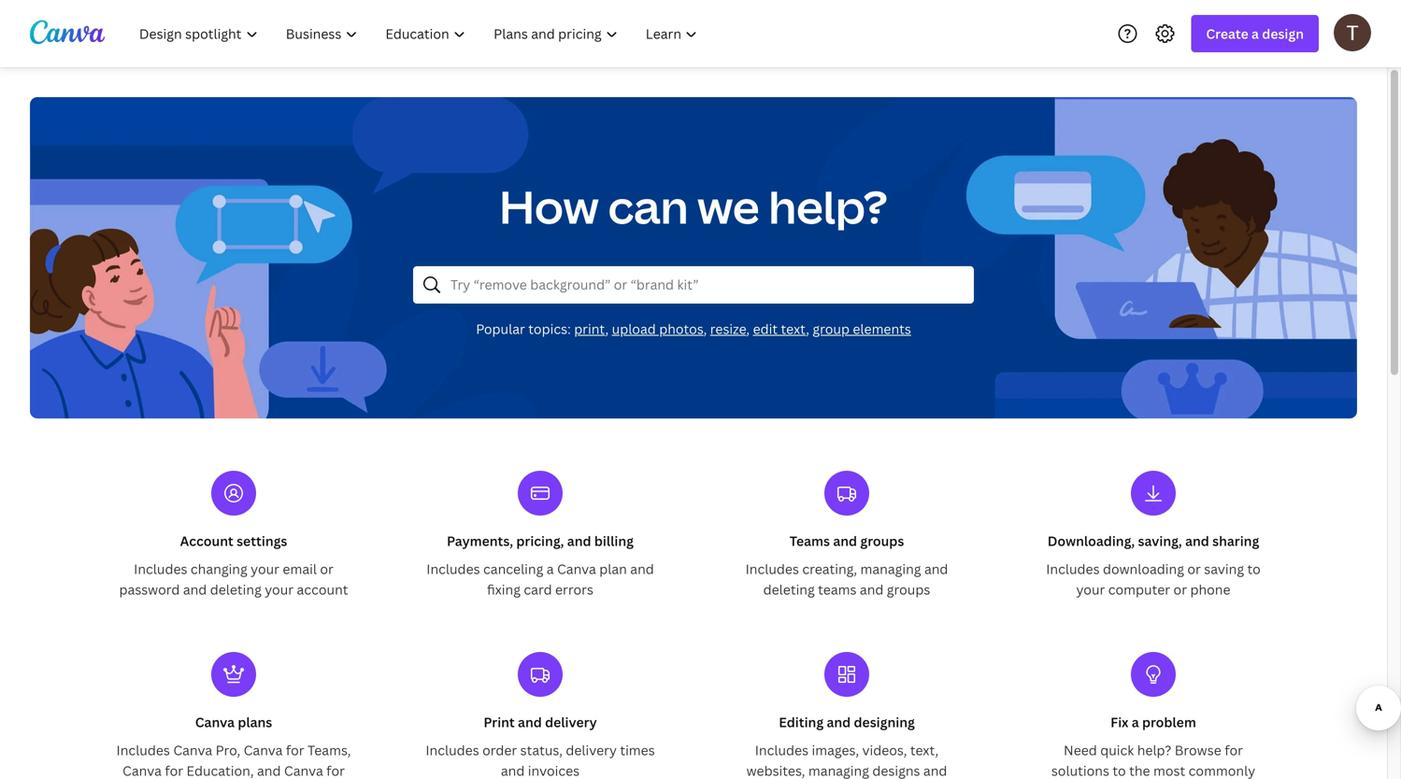 Task type: locate. For each thing, give the bounding box(es) containing it.
order
[[482, 742, 517, 759]]

2 deleting from the left
[[763, 581, 815, 599]]

1 vertical spatial managing
[[808, 762, 869, 780]]

1 vertical spatial groups
[[887, 581, 930, 599]]

text,
[[910, 742, 939, 759]]

deleting
[[210, 581, 262, 599], [763, 581, 815, 599]]

status,
[[520, 742, 563, 759]]

fix a problem
[[1111, 714, 1196, 731]]

groups
[[860, 532, 904, 550], [887, 581, 930, 599]]

groups right teams
[[887, 581, 930, 599]]

help?
[[769, 176, 888, 237], [1137, 742, 1172, 759]]

canva plans
[[195, 714, 272, 731]]

managing down teams and groups
[[860, 560, 921, 578]]

includes canva pro, canva for teams, canva for education, and canva fo
[[116, 742, 351, 780]]

includes
[[134, 560, 187, 578], [426, 560, 480, 578], [746, 560, 799, 578], [1046, 560, 1100, 578], [116, 742, 170, 759], [426, 742, 479, 759], [755, 742, 809, 759]]

your inside includes downloading or saving to your computer or phone
[[1076, 581, 1105, 599]]

managing down 'images,'
[[808, 762, 869, 780]]

and
[[567, 532, 591, 550], [833, 532, 857, 550], [1185, 532, 1209, 550], [630, 560, 654, 578], [924, 560, 948, 578], [183, 581, 207, 599], [860, 581, 884, 599], [518, 714, 542, 731], [827, 714, 851, 731], [257, 762, 281, 780], [501, 762, 525, 780]]

terry turtle image
[[1334, 14, 1371, 51]]

includes for order
[[426, 742, 479, 759]]

0 horizontal spatial deleting
[[210, 581, 262, 599]]

includes inside includes downloading or saving to your computer or phone
[[1046, 560, 1100, 578]]

your down settings
[[251, 560, 279, 578]]

0 horizontal spatial help?
[[769, 176, 888, 237]]

help? inside need quick help? browse for solutions to the most commonl
[[1137, 742, 1172, 759]]

1 horizontal spatial a
[[1132, 714, 1139, 731]]

, left upload
[[605, 320, 609, 338]]

0 vertical spatial to
[[1247, 560, 1261, 578]]

downloading
[[1103, 560, 1184, 578]]

includes down downloading,
[[1046, 560, 1100, 578]]

browse
[[1175, 742, 1222, 759]]

or up account
[[320, 560, 334, 578]]

Try "remove background" or "brand kit" search field
[[451, 267, 962, 303]]

saving
[[1204, 560, 1244, 578]]

1 horizontal spatial deleting
[[763, 581, 815, 599]]

print link
[[574, 320, 605, 338]]

, left resize
[[704, 320, 707, 338]]

account
[[297, 581, 348, 599]]

edit
[[753, 320, 778, 338]]

includes inside includes order status, delivery times and invoices
[[426, 742, 479, 759]]

includes for canceling
[[426, 560, 480, 578]]

your down email
[[265, 581, 294, 599]]

includes up password on the bottom left
[[134, 560, 187, 578]]

4 , from the left
[[806, 320, 809, 338]]

for left teams,
[[286, 742, 304, 759]]

includes inside includes creating, managing and deleting teams and groups
[[746, 560, 799, 578]]

how
[[499, 176, 599, 237]]

group
[[813, 320, 850, 338]]

elements
[[853, 320, 911, 338]]

,
[[605, 320, 609, 338], [704, 320, 707, 338], [746, 320, 750, 338], [806, 320, 809, 338]]

sharing
[[1213, 532, 1259, 550]]

errors
[[555, 581, 594, 599]]

plans
[[238, 714, 272, 731]]

0 vertical spatial managing
[[860, 560, 921, 578]]

editing and designing
[[779, 714, 915, 731]]

password
[[119, 581, 180, 599]]

to right saving
[[1247, 560, 1261, 578]]

managing inside includes creating, managing and deleting teams and groups
[[860, 560, 921, 578]]

delivery inside includes order status, delivery times and invoices
[[566, 742, 617, 759]]

1 vertical spatial delivery
[[566, 742, 617, 759]]

1 vertical spatial to
[[1113, 762, 1126, 780]]

for
[[286, 742, 304, 759], [1225, 742, 1243, 759], [165, 762, 183, 780]]

includes left order
[[426, 742, 479, 759]]

0 vertical spatial a
[[1252, 25, 1259, 43]]

1 vertical spatial help?
[[1137, 742, 1172, 759]]

1 vertical spatial a
[[547, 560, 554, 578]]

settings
[[237, 532, 287, 550]]

2 horizontal spatial for
[[1225, 742, 1243, 759]]

1 horizontal spatial to
[[1247, 560, 1261, 578]]

canva up pro,
[[195, 714, 235, 731]]

editing
[[779, 714, 824, 731]]

for left education,
[[165, 762, 183, 780]]

to left 'the'
[[1113, 762, 1126, 780]]

your down downloading,
[[1076, 581, 1105, 599]]

for right browse
[[1225, 742, 1243, 759]]

includes inside includes canceling a canva plan and fixing card errors
[[426, 560, 480, 578]]

includes inside includes changing your email or password and deleting your account
[[134, 560, 187, 578]]

, left edit
[[746, 320, 750, 338]]

, left group
[[806, 320, 809, 338]]

designs
[[872, 762, 920, 780]]

most
[[1153, 762, 1185, 780]]

a left design
[[1252, 25, 1259, 43]]

delivery
[[545, 714, 597, 731], [566, 742, 617, 759]]

to
[[1247, 560, 1261, 578], [1113, 762, 1126, 780]]

edit text link
[[753, 320, 806, 338]]

deleting down creating,
[[763, 581, 815, 599]]

your
[[251, 560, 279, 578], [265, 581, 294, 599], [1076, 581, 1105, 599]]

deleting down the changing
[[210, 581, 262, 599]]

2 vertical spatial a
[[1132, 714, 1139, 731]]

changing
[[191, 560, 247, 578]]

includes left pro,
[[116, 742, 170, 759]]

designing
[[854, 714, 915, 731]]

groups up includes creating, managing and deleting teams and groups at the right of page
[[860, 532, 904, 550]]

card
[[524, 581, 552, 599]]

includes inside includes images, videos, text, websites, managing designs an
[[755, 742, 809, 759]]

need
[[1064, 742, 1097, 759]]

creating,
[[802, 560, 857, 578]]

includes up websites,
[[755, 742, 809, 759]]

for inside need quick help? browse for solutions to the most commonl
[[1225, 742, 1243, 759]]

0 horizontal spatial to
[[1113, 762, 1126, 780]]

delivery up status,
[[545, 714, 597, 731]]

to inside includes downloading or saving to your computer or phone
[[1247, 560, 1261, 578]]

a
[[1252, 25, 1259, 43], [547, 560, 554, 578], [1132, 714, 1139, 731]]

1 horizontal spatial for
[[286, 742, 304, 759]]

print
[[484, 714, 515, 731]]

we
[[697, 176, 760, 237]]

downloading,
[[1048, 532, 1135, 550]]

a for create
[[1252, 25, 1259, 43]]

managing
[[860, 560, 921, 578], [808, 762, 869, 780]]

a right fix
[[1132, 714, 1139, 731]]

canva up education,
[[173, 742, 212, 759]]

teams and groups
[[790, 532, 904, 550]]

delivery up invoices
[[566, 742, 617, 759]]

deleting inside includes changing your email or password and deleting your account
[[210, 581, 262, 599]]

includes canceling a canva plan and fixing card errors
[[426, 560, 654, 599]]

a inside dropdown button
[[1252, 25, 1259, 43]]

and inside includes canceling a canva plan and fixing card errors
[[630, 560, 654, 578]]

can
[[608, 176, 688, 237]]

a up card
[[547, 560, 554, 578]]

websites,
[[746, 762, 805, 780]]

managing inside includes images, videos, text, websites, managing designs an
[[808, 762, 869, 780]]

canva up errors
[[557, 560, 596, 578]]

includes down payments,
[[426, 560, 480, 578]]

1 horizontal spatial help?
[[1137, 742, 1172, 759]]

0 horizontal spatial a
[[547, 560, 554, 578]]

for for canva
[[286, 742, 304, 759]]

0 vertical spatial groups
[[860, 532, 904, 550]]

pro,
[[216, 742, 240, 759]]

canva down plans
[[244, 742, 283, 759]]

pricing,
[[516, 532, 564, 550]]

includes down teams
[[746, 560, 799, 578]]

includes order status, delivery times and invoices
[[426, 742, 655, 780]]

or
[[320, 560, 334, 578], [1187, 560, 1201, 578], [1174, 581, 1187, 599]]

2 horizontal spatial a
[[1252, 25, 1259, 43]]

1 deleting from the left
[[210, 581, 262, 599]]

account
[[180, 532, 233, 550]]

solutions
[[1051, 762, 1109, 780]]

includes inside includes canva pro, canva for teams, canva for education, and canva fo
[[116, 742, 170, 759]]

payments, pricing, and billing
[[447, 532, 634, 550]]

canva
[[557, 560, 596, 578], [195, 714, 235, 731], [173, 742, 212, 759], [244, 742, 283, 759], [123, 762, 162, 780], [284, 762, 323, 780]]



Task type: vqa. For each thing, say whether or not it's contained in the screenshot.
hand drawn fireworks IMAGE
no



Task type: describe. For each thing, give the bounding box(es) containing it.
saving,
[[1138, 532, 1182, 550]]

problem
[[1142, 714, 1196, 731]]

canva down teams,
[[284, 762, 323, 780]]

photos
[[659, 320, 704, 338]]

teams
[[818, 581, 857, 599]]

billing
[[594, 532, 634, 550]]

times
[[620, 742, 655, 759]]

a for fix
[[1132, 714, 1139, 731]]

need quick help? browse for solutions to the most commonl
[[1051, 742, 1256, 780]]

topics:
[[528, 320, 571, 338]]

includes changing your email or password and deleting your account
[[119, 560, 348, 599]]

for for browse
[[1225, 742, 1243, 759]]

a inside includes canceling a canva plan and fixing card errors
[[547, 560, 554, 578]]

text
[[781, 320, 806, 338]]

0 vertical spatial delivery
[[545, 714, 597, 731]]

groups inside includes creating, managing and deleting teams and groups
[[887, 581, 930, 599]]

and inside includes order status, delivery times and invoices
[[501, 762, 525, 780]]

2 , from the left
[[704, 320, 707, 338]]

includes for downloading
[[1046, 560, 1100, 578]]

downloading, saving, and sharing
[[1048, 532, 1259, 550]]

0 horizontal spatial for
[[165, 762, 183, 780]]

and inside includes canva pro, canva for teams, canva for education, and canva fo
[[257, 762, 281, 780]]

includes for canva
[[116, 742, 170, 759]]

upload photos link
[[612, 320, 704, 338]]

education,
[[187, 762, 254, 780]]

create a design button
[[1191, 15, 1319, 52]]

phone
[[1190, 581, 1231, 599]]

1 , from the left
[[605, 320, 609, 338]]

quick
[[1100, 742, 1134, 759]]

create a design
[[1206, 25, 1304, 43]]

account settings
[[180, 532, 287, 550]]

includes images, videos, text, websites, managing designs an
[[746, 742, 947, 780]]

popular topics: print , upload photos , resize , edit text , group elements
[[476, 320, 911, 338]]

fixing
[[487, 581, 521, 599]]

popular
[[476, 320, 525, 338]]

and inside includes changing your email or password and deleting your account
[[183, 581, 207, 599]]

canva left education,
[[123, 762, 162, 780]]

deleting inside includes creating, managing and deleting teams and groups
[[763, 581, 815, 599]]

fix
[[1111, 714, 1129, 731]]

the
[[1129, 762, 1150, 780]]

or left phone
[[1174, 581, 1187, 599]]

print
[[574, 320, 605, 338]]

teams
[[790, 532, 830, 550]]

0 vertical spatial help?
[[769, 176, 888, 237]]

design
[[1262, 25, 1304, 43]]

how can we help?
[[499, 176, 888, 237]]

includes for changing
[[134, 560, 187, 578]]

resize link
[[710, 320, 746, 338]]

or up phone
[[1187, 560, 1201, 578]]

videos,
[[862, 742, 907, 759]]

upload
[[612, 320, 656, 338]]

or inside includes changing your email or password and deleting your account
[[320, 560, 334, 578]]

resize
[[710, 320, 746, 338]]

print and delivery
[[484, 714, 597, 731]]

teams,
[[308, 742, 351, 759]]

top level navigation element
[[127, 15, 714, 52]]

canva inside includes canceling a canva plan and fixing card errors
[[557, 560, 596, 578]]

includes for images,
[[755, 742, 809, 759]]

plan
[[599, 560, 627, 578]]

canceling
[[483, 560, 543, 578]]

invoices
[[528, 762, 580, 780]]

email
[[283, 560, 317, 578]]

group elements link
[[813, 320, 911, 338]]

computer
[[1108, 581, 1170, 599]]

to inside need quick help? browse for solutions to the most commonl
[[1113, 762, 1126, 780]]

images,
[[812, 742, 859, 759]]

includes for creating,
[[746, 560, 799, 578]]

3 , from the left
[[746, 320, 750, 338]]

payments,
[[447, 532, 513, 550]]

includes downloading or saving to your computer or phone
[[1046, 560, 1261, 599]]

create
[[1206, 25, 1249, 43]]

includes creating, managing and deleting teams and groups
[[746, 560, 948, 599]]



